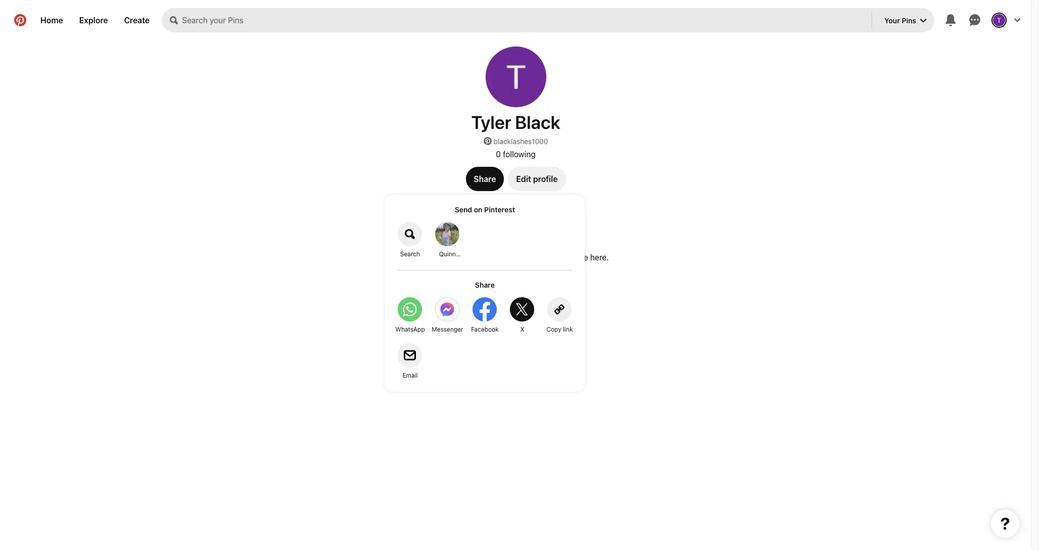 Task type: locate. For each thing, give the bounding box(es) containing it.
facebook
[[471, 326, 499, 333]]

home link
[[32, 8, 71, 32]]

0 vertical spatial create
[[124, 16, 150, 25]]

pins left the you
[[504, 253, 519, 262]]

link
[[563, 326, 573, 333]]

search icon image
[[170, 16, 178, 24]]

0 vertical spatial pins
[[902, 16, 917, 25]]

share on messenger image
[[436, 297, 460, 322]]

1 horizontal spatial pins
[[902, 16, 917, 25]]

share
[[474, 174, 496, 184], [475, 281, 495, 289]]

to
[[454, 253, 461, 262]]

create
[[124, 16, 150, 25], [496, 276, 522, 285]]

0
[[496, 150, 501, 159]]

0 vertical spatial share
[[474, 174, 496, 184]]

quinn patton image
[[436, 222, 460, 246]]

share on twitter image
[[510, 297, 535, 322]]

send
[[455, 205, 472, 214]]

edit
[[516, 174, 531, 184]]

1 vertical spatial share
[[475, 281, 495, 289]]

black
[[515, 111, 560, 133]]

edit profile button
[[508, 167, 566, 191]]

create pin link
[[490, 270, 542, 290]]

your
[[885, 16, 900, 25]]

tyler black image
[[993, 14, 1006, 26]]

pins
[[902, 16, 917, 25], [504, 253, 519, 262]]

pinterest
[[484, 205, 515, 214]]

1 horizontal spatial create
[[496, 276, 522, 285]]

create link
[[116, 8, 158, 32]]

create left search icon
[[124, 16, 150, 25]]

share down 0
[[474, 174, 496, 184]]

explore
[[79, 16, 108, 25]]

your pins button
[[877, 8, 935, 32]]

share up share on facebook image
[[475, 281, 495, 289]]

0 horizontal spatial pins
[[504, 253, 519, 262]]

whatsapp
[[395, 326, 425, 333]]

share on facebook image
[[473, 297, 497, 322]]

share on email image
[[398, 343, 422, 368]]

create for create
[[124, 16, 150, 25]]

create left pin at the bottom right
[[496, 276, 522, 285]]

live
[[576, 253, 588, 262]]

tyler
[[471, 111, 511, 133]]

profile
[[533, 174, 558, 184]]

edit profile
[[516, 174, 558, 184]]

0 horizontal spatial create
[[124, 16, 150, 25]]

copy
[[547, 326, 562, 333]]

pins inside button
[[902, 16, 917, 25]]

blacklashes1000
[[494, 137, 548, 146]]

1 vertical spatial create
[[496, 276, 522, 285]]

dropdown image
[[921, 18, 927, 24]]

tyler black
[[471, 111, 560, 133]]

explore link
[[71, 8, 116, 32]]

x
[[520, 326, 525, 333]]

pins left dropdown 'image'
[[902, 16, 917, 25]]



Task type: describe. For each thing, give the bounding box(es) containing it.
share inside button
[[474, 174, 496, 184]]

home
[[40, 16, 63, 25]]

here.
[[590, 253, 609, 262]]

create for create pin
[[496, 276, 522, 285]]

following
[[503, 150, 536, 159]]

pin
[[524, 276, 536, 285]]

nothing
[[423, 253, 452, 262]]

blacklashes1000 image
[[486, 47, 546, 107]]

will
[[562, 253, 574, 262]]

share button
[[466, 167, 504, 191]]

pinterest image
[[484, 137, 492, 145]]

on
[[474, 205, 483, 214]]

you
[[522, 253, 535, 262]]

create pin
[[496, 276, 536, 285]]

send on pinterest
[[455, 205, 515, 214]]

nothing to show...yet! pins you create will live here.
[[423, 253, 609, 262]]

show...yet!
[[463, 253, 502, 262]]

email
[[403, 372, 418, 379]]

Search text field
[[182, 8, 870, 32]]

0 following
[[496, 150, 536, 159]]

create
[[537, 253, 560, 262]]

your pins
[[885, 16, 917, 25]]

messenger
[[432, 326, 463, 333]]

copy link
[[547, 326, 573, 333]]

1 vertical spatial pins
[[504, 253, 519, 262]]

search
[[400, 250, 420, 258]]



Task type: vqa. For each thing, say whether or not it's contained in the screenshot.
YOUR PINS BUTTON
yes



